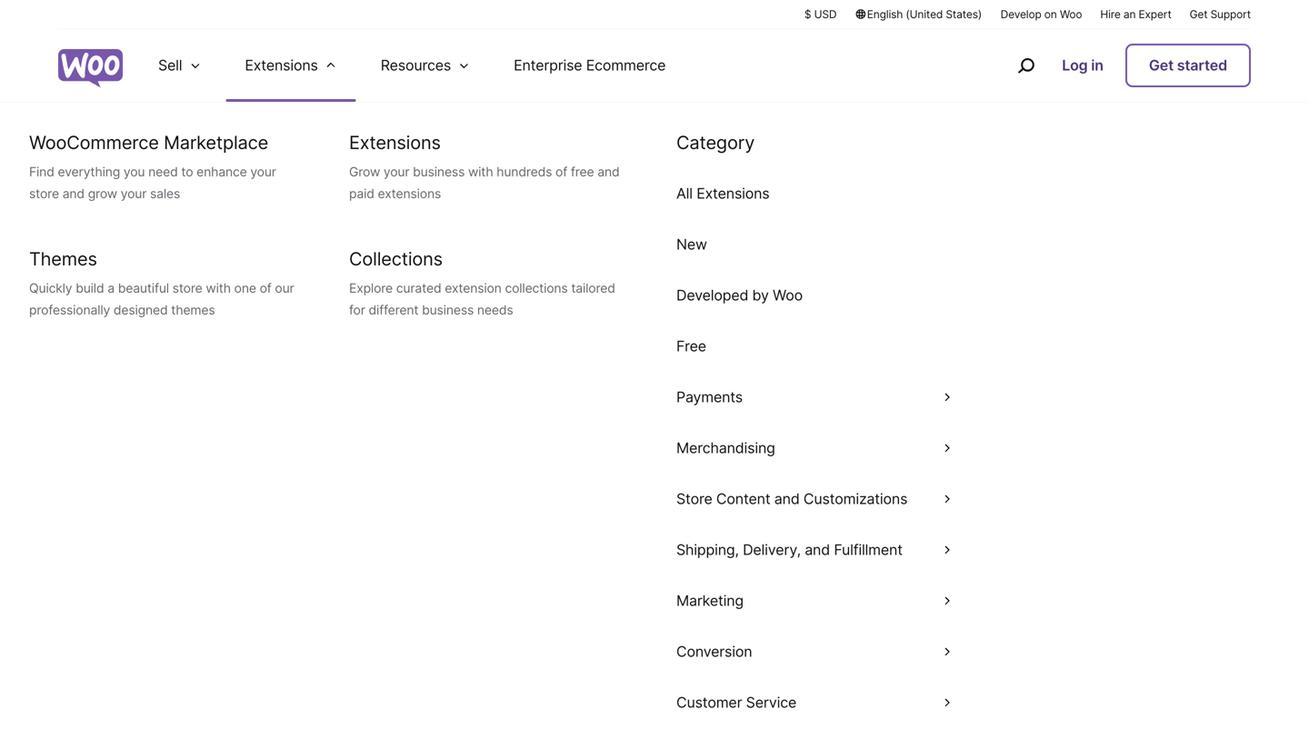 Task type: locate. For each thing, give the bounding box(es) containing it.
different
[[369, 302, 418, 318]]

explore
[[349, 280, 393, 296]]

to left any in the right of the page
[[640, 573, 657, 595]]

you inside find everything you need to enhance your store and grow your sales
[[124, 164, 145, 180]]

category
[[676, 131, 755, 154]]

2 horizontal spatial with
[[803, 461, 839, 483]]

0 horizontal spatial build
[[76, 280, 104, 296]]

0 vertical spatial to
[[181, 164, 193, 180]]

you inside "no matter what success looks like for you, you can do it with woocommerce. our wordpress-based ecommerce platform helps merchants and developers build successful businesses for the long term."
[[690, 461, 721, 483]]

your up extensions
[[384, 164, 409, 180]]

of inside quickly build a beautiful store with one of our professionally designed themes
[[260, 280, 271, 296]]

business down extension
[[422, 302, 474, 318]]

0 vertical spatial the
[[837, 259, 914, 324]]

0 horizontal spatial free
[[378, 573, 412, 595]]

free
[[676, 337, 706, 355]]

developed by woo link
[[655, 270, 975, 321]]

of
[[555, 164, 567, 180], [260, 280, 271, 296]]

it
[[788, 461, 798, 483], [362, 573, 374, 595], [645, 683, 657, 707]]

1 vertical spatial of
[[260, 280, 271, 296]]

0 vertical spatial build
[[76, 280, 104, 296]]

sell button
[[136, 29, 223, 102]]

success
[[467, 461, 535, 483]]

with inside grow your business with hundreds of free and paid extensions
[[468, 164, 493, 180]]

helps
[[703, 489, 748, 511]]

1 vertical spatial platform
[[628, 489, 698, 511]]

and down everything
[[62, 186, 84, 201]]

collections
[[349, 248, 443, 270]]

first
[[945, 573, 980, 595]]

free left 14
[[378, 573, 412, 595]]

paid down the shipping,
[[697, 573, 734, 595]]

platform down you,
[[628, 489, 698, 511]]

0 horizontal spatial to
[[181, 164, 193, 180]]

then
[[520, 573, 559, 595]]

for
[[349, 302, 365, 318], [622, 461, 645, 483], [701, 516, 725, 538], [416, 573, 441, 595], [780, 573, 804, 595], [873, 573, 898, 595]]

of left "our" at the top of page
[[260, 280, 271, 296]]

store
[[676, 490, 712, 508]]

0 vertical spatial platform
[[418, 311, 623, 377]]

and up fulfillment
[[847, 489, 879, 511]]

1 vertical spatial free
[[378, 573, 412, 595]]

1 horizontal spatial with
[[468, 164, 493, 180]]

try it free
[[611, 683, 698, 707]]

try for try it free
[[611, 683, 641, 707]]

build
[[76, 280, 104, 296], [463, 516, 503, 538]]

get support link
[[1190, 6, 1251, 22]]

it inside try it free for 14 days, then upgrade to any paid plan for only $1 for your first 3 months*.
[[362, 573, 374, 595]]

try
[[330, 573, 358, 595], [611, 683, 641, 707]]

1 vertical spatial build
[[463, 516, 503, 538]]

your
[[250, 164, 276, 180], [384, 164, 409, 180], [121, 186, 147, 201], [902, 573, 941, 595]]

1 vertical spatial you
[[690, 461, 721, 483]]

fulfillment
[[834, 541, 903, 559]]

platform
[[418, 311, 623, 377], [628, 489, 698, 511]]

0 horizontal spatial store
[[29, 186, 59, 201]]

1 horizontal spatial to
[[640, 573, 657, 595]]

woocommerce for woocommerce marketplace
[[29, 131, 159, 154]]

0 vertical spatial woo
[[1060, 8, 1082, 21]]

get inside service navigation menu element
[[1149, 56, 1174, 74]]

0 horizontal spatial extensions
[[245, 56, 318, 74]]

1 vertical spatial with
[[206, 280, 231, 296]]

0 vertical spatial it
[[788, 461, 798, 483]]

customer service
[[676, 694, 797, 711]]

1 horizontal spatial store
[[172, 280, 202, 296]]

any
[[662, 573, 693, 595]]

0 vertical spatial of
[[555, 164, 567, 180]]

woocommerce inside woocommerce is the platform that grows with you
[[395, 259, 773, 324]]

paid down grow
[[349, 186, 374, 201]]

it for try it free for 14 days, then upgrade to any paid plan for only $1 for your first 3 months*.
[[362, 573, 374, 595]]

content
[[716, 490, 770, 508]]

try left customer
[[611, 683, 641, 707]]

2 vertical spatial it
[[645, 683, 657, 707]]

with up 'merchants' on the bottom right
[[803, 461, 839, 483]]

with left hundreds
[[468, 164, 493, 180]]

0 horizontal spatial paid
[[349, 186, 374, 201]]

get left support
[[1190, 8, 1208, 21]]

to right need
[[181, 164, 193, 180]]

try down our
[[330, 573, 358, 595]]

build inside "no matter what success looks like for you, you can do it with woocommerce. our wordpress-based ecommerce platform helps merchants and developers build successful businesses for the long term."
[[463, 516, 503, 538]]

extensions button
[[223, 29, 359, 102]]

0 horizontal spatial it
[[362, 573, 374, 595]]

started
[[1177, 56, 1227, 74]]

business inside grow your business with hundreds of free and paid extensions
[[413, 164, 465, 180]]

in
[[1091, 56, 1104, 74]]

0 horizontal spatial get
[[1149, 56, 1174, 74]]

1 horizontal spatial try
[[611, 683, 641, 707]]

merchants
[[753, 489, 842, 511]]

1 vertical spatial to
[[640, 573, 657, 595]]

support
[[1211, 8, 1251, 21]]

free inside try it free for 14 days, then upgrade to any paid plan for only $1 for your first 3 months*.
[[378, 573, 412, 595]]

build inside quickly build a beautiful store with one of our professionally designed themes
[[76, 280, 104, 296]]

0 horizontal spatial woocommerce
[[29, 131, 159, 154]]

marketing
[[676, 592, 744, 610]]

1 vertical spatial paid
[[697, 573, 734, 595]]

you
[[124, 164, 145, 180], [690, 461, 721, 483]]

woo
[[1060, 8, 1082, 21], [773, 286, 803, 304]]

get inside 'link'
[[1190, 8, 1208, 21]]

to inside find everything you need to enhance your store and grow your sales
[[181, 164, 193, 180]]

$
[[805, 8, 811, 21]]

0 horizontal spatial you
[[124, 164, 145, 180]]

paid inside try it free for 14 days, then upgrade to any paid plan for only $1 for your first 3 months*.
[[697, 573, 734, 595]]

1 horizontal spatial woo
[[1060, 8, 1082, 21]]

shipping, delivery, and fulfillment button
[[655, 525, 975, 575]]

your right enhance in the top of the page
[[250, 164, 276, 180]]

build left a
[[76, 280, 104, 296]]

0 vertical spatial with
[[468, 164, 493, 180]]

2 vertical spatial with
[[803, 461, 839, 483]]

with
[[468, 164, 493, 180], [206, 280, 231, 296], [803, 461, 839, 483]]

1 horizontal spatial get
[[1190, 8, 1208, 21]]

0 vertical spatial extensions
[[245, 56, 318, 74]]

customer service button
[[655, 677, 975, 728]]

woo for developed by woo
[[773, 286, 803, 304]]

1 vertical spatial the
[[729, 516, 757, 538]]

woocommerce
[[29, 131, 159, 154], [395, 259, 773, 324]]

it inside "no matter what success looks like for you, you can do it with woocommerce. our wordpress-based ecommerce platform helps merchants and developers build successful businesses for the long term."
[[788, 461, 798, 483]]

1 horizontal spatial build
[[463, 516, 503, 538]]

for down explore
[[349, 302, 365, 318]]

2 horizontal spatial free
[[662, 683, 698, 707]]

shipping,
[[676, 541, 739, 559]]

ecommerce
[[586, 56, 666, 74]]

our
[[275, 280, 294, 296]]

$ usd
[[805, 8, 837, 21]]

1 horizontal spatial free
[[571, 164, 594, 180]]

1 vertical spatial get
[[1149, 56, 1174, 74]]

delivery,
[[743, 541, 801, 559]]

0 vertical spatial free
[[571, 164, 594, 180]]

1 horizontal spatial you
[[690, 461, 721, 483]]

enterprise ecommerce link
[[492, 29, 688, 102]]

you left need
[[124, 164, 145, 180]]

woocommerce marketplace
[[29, 131, 268, 154]]

build down based
[[463, 516, 503, 538]]

free right hundreds
[[571, 164, 594, 180]]

0 horizontal spatial woo
[[773, 286, 803, 304]]

it right do
[[788, 461, 798, 483]]

1 vertical spatial business
[[422, 302, 474, 318]]

professionally
[[29, 302, 110, 318]]

get started link
[[1125, 44, 1251, 87]]

with inside "no matter what success looks like for you, you can do it with woocommerce. our wordpress-based ecommerce platform helps merchants and developers build successful businesses for the long term."
[[803, 461, 839, 483]]

need
[[148, 164, 178, 180]]

0 horizontal spatial of
[[260, 280, 271, 296]]

hire
[[1100, 8, 1121, 21]]

customizations
[[804, 490, 908, 508]]

get started
[[1149, 56, 1227, 74]]

the right is
[[837, 259, 914, 324]]

is
[[786, 259, 823, 324]]

of inside grow your business with hundreds of free and paid extensions
[[555, 164, 567, 180]]

0 vertical spatial paid
[[349, 186, 374, 201]]

1 horizontal spatial of
[[555, 164, 567, 180]]

the down content
[[729, 516, 757, 538]]

1 vertical spatial store
[[172, 280, 202, 296]]

to
[[181, 164, 193, 180], [640, 573, 657, 595]]

developers
[[884, 489, 977, 511]]

1 vertical spatial extensions
[[349, 131, 441, 154]]

and right hundreds
[[597, 164, 620, 180]]

0 vertical spatial woocommerce
[[29, 131, 159, 154]]

1 horizontal spatial paid
[[697, 573, 734, 595]]

platform inside woocommerce is the platform that grows with you
[[418, 311, 623, 377]]

2 horizontal spatial it
[[788, 461, 798, 483]]

0 horizontal spatial the
[[729, 516, 757, 538]]

for right $1
[[873, 573, 898, 595]]

try inside try it free for 14 days, then upgrade to any paid plan for only $1 for your first 3 months*.
[[330, 573, 358, 595]]

store inside find everything you need to enhance your store and grow your sales
[[29, 186, 59, 201]]

get left started
[[1149, 56, 1174, 74]]

no
[[331, 461, 355, 483]]

store
[[29, 186, 59, 201], [172, 280, 202, 296]]

extension
[[445, 280, 502, 296]]

0 vertical spatial get
[[1190, 8, 1208, 21]]

woo right by
[[773, 286, 803, 304]]

free inside try it free link
[[662, 683, 698, 707]]

curated
[[396, 280, 441, 296]]

it down our
[[362, 573, 374, 595]]

new
[[676, 235, 707, 253]]

0 vertical spatial you
[[124, 164, 145, 180]]

1 horizontal spatial it
[[645, 683, 657, 707]]

all
[[676, 185, 693, 202]]

on
[[1044, 8, 1057, 21]]

it left customer
[[645, 683, 657, 707]]

0 vertical spatial business
[[413, 164, 465, 180]]

your right grow
[[121, 186, 147, 201]]

paid inside grow your business with hundreds of free and paid extensions
[[349, 186, 374, 201]]

your left first
[[902, 573, 941, 595]]

hire an expert
[[1100, 8, 1172, 21]]

store down find
[[29, 186, 59, 201]]

conversion
[[676, 643, 752, 660]]

and down do
[[774, 490, 800, 508]]

1 vertical spatial try
[[611, 683, 641, 707]]

1 vertical spatial it
[[362, 573, 374, 595]]

platform down collections
[[418, 311, 623, 377]]

months*.
[[624, 601, 701, 623]]

payments button
[[655, 372, 975, 423]]

0 vertical spatial try
[[330, 573, 358, 595]]

2 horizontal spatial extensions
[[697, 185, 770, 202]]

expert
[[1139, 8, 1172, 21]]

1 vertical spatial woo
[[773, 286, 803, 304]]

merchandising
[[676, 439, 775, 457]]

store up themes on the top of page
[[172, 280, 202, 296]]

1 horizontal spatial platform
[[628, 489, 698, 511]]

1 horizontal spatial woocommerce
[[395, 259, 773, 324]]

woo right the on
[[1060, 8, 1082, 21]]

find everything you need to enhance your store and grow your sales
[[29, 164, 276, 201]]

by
[[752, 286, 769, 304]]

with left one
[[206, 280, 231, 296]]

1 vertical spatial woocommerce
[[395, 259, 773, 324]]

extensions
[[245, 56, 318, 74], [349, 131, 441, 154], [697, 185, 770, 202]]

try it free link
[[586, 669, 723, 722]]

developed
[[676, 286, 748, 304]]

0 horizontal spatial try
[[330, 573, 358, 595]]

0 vertical spatial store
[[29, 186, 59, 201]]

1 horizontal spatial the
[[837, 259, 914, 324]]

0 horizontal spatial with
[[206, 280, 231, 296]]

of right hundreds
[[555, 164, 567, 180]]

business up extensions
[[413, 164, 465, 180]]

free down conversion
[[662, 683, 698, 707]]

you up the store
[[690, 461, 721, 483]]

0 horizontal spatial platform
[[418, 311, 623, 377]]

for inside 'explore curated extension collections tailored for different business needs'
[[349, 302, 365, 318]]

2 vertical spatial free
[[662, 683, 698, 707]]

can
[[726, 461, 756, 483]]



Task type: describe. For each thing, give the bounding box(es) containing it.
designed
[[114, 302, 168, 318]]

try it free for 14 days, then upgrade to any paid plan for only $1 for your first 3 months*.
[[330, 573, 980, 623]]

business inside 'explore curated extension collections tailored for different business needs'
[[422, 302, 474, 318]]

service navigation menu element
[[978, 36, 1251, 95]]

a
[[107, 280, 115, 296]]

it for try it free
[[645, 683, 657, 707]]

store inside quickly build a beautiful store with one of our professionally designed themes
[[172, 280, 202, 296]]

marketplace
[[164, 131, 268, 154]]

your inside grow your business with hundreds of free and paid extensions
[[384, 164, 409, 180]]

search image
[[1011, 51, 1040, 80]]

hundreds
[[497, 164, 552, 180]]

matter
[[360, 461, 415, 483]]

successful
[[508, 516, 598, 538]]

an
[[1124, 8, 1136, 21]]

$ usd button
[[805, 6, 837, 22]]

collections
[[505, 280, 568, 296]]

wordpress-
[[368, 489, 467, 511]]

develop on woo link
[[1001, 6, 1082, 22]]

try for try it free for 14 days, then upgrade to any paid plan for only $1 for your first 3 months*.
[[330, 573, 358, 595]]

woocommerce for woocommerce is the platform that grows with you
[[395, 259, 773, 324]]

developed by woo
[[676, 286, 803, 304]]

develop
[[1001, 8, 1041, 21]]

needs
[[477, 302, 513, 318]]

woocommerce.
[[844, 461, 978, 483]]

free for try it free for 14 days, then upgrade to any paid plan for only $1 for your first 3 months*.
[[378, 573, 412, 595]]

1 horizontal spatial extensions
[[349, 131, 441, 154]]

quickly build a beautiful store with one of our professionally designed themes
[[29, 280, 294, 318]]

everything
[[58, 164, 120, 180]]

free link
[[655, 321, 975, 372]]

log in link
[[1055, 45, 1111, 85]]

log
[[1062, 56, 1088, 74]]

only
[[808, 573, 845, 595]]

english (united states)
[[867, 8, 982, 21]]

for right like
[[622, 461, 645, 483]]

enhance
[[196, 164, 247, 180]]

merchandising button
[[655, 423, 975, 474]]

the inside "no matter what success looks like for you, you can do it with woocommerce. our wordpress-based ecommerce platform helps merchants and developers build successful businesses for the long term."
[[729, 516, 757, 538]]

store content and customizations
[[676, 490, 908, 508]]

extensions inside button
[[245, 56, 318, 74]]

do
[[761, 461, 783, 483]]

the inside woocommerce is the platform that grows with you
[[837, 259, 914, 324]]

english
[[867, 8, 903, 21]]

get for get support
[[1190, 8, 1208, 21]]

$1
[[849, 573, 869, 595]]

log in
[[1062, 56, 1104, 74]]

woocommerce is the platform that grows with you
[[395, 259, 914, 429]]

businesses
[[603, 516, 697, 538]]

for left 14
[[416, 573, 441, 595]]

find
[[29, 164, 54, 180]]

free inside grow your business with hundreds of free and paid extensions
[[571, 164, 594, 180]]

your inside try it free for 14 days, then upgrade to any paid plan for only $1 for your first 3 months*.
[[902, 573, 941, 595]]

payments
[[676, 388, 743, 406]]

to inside try it free for 14 days, then upgrade to any paid plan for only $1 for your first 3 months*.
[[640, 573, 657, 595]]

all extensions link
[[655, 168, 975, 219]]

resources button
[[359, 29, 492, 102]]

new link
[[655, 219, 975, 270]]

and inside "no matter what success looks like for you, you can do it with woocommerce. our wordpress-based ecommerce platform helps merchants and developers build successful businesses for the long term."
[[847, 489, 879, 511]]

no matter what success looks like for you, you can do it with woocommerce. our wordpress-based ecommerce platform helps merchants and developers build successful businesses for the long term.
[[331, 461, 978, 538]]

explore curated extension collections tailored for different business needs
[[349, 280, 615, 318]]

long term.
[[762, 516, 847, 538]]

platform inside "no matter what success looks like for you, you can do it with woocommerce. our wordpress-based ecommerce platform helps merchants and developers build successful businesses for the long term."
[[628, 489, 698, 511]]

and inside find everything you need to enhance your store and grow your sales
[[62, 186, 84, 201]]

2 vertical spatial extensions
[[697, 185, 770, 202]]

themes
[[171, 302, 215, 318]]

hire an expert link
[[1100, 6, 1172, 22]]

english (united states) button
[[855, 6, 982, 22]]

14
[[445, 573, 465, 595]]

you,
[[650, 461, 686, 483]]

resources
[[381, 56, 451, 74]]

sell
[[158, 56, 182, 74]]

for down "shipping, delivery, and fulfillment"
[[780, 573, 804, 595]]

and down long term.
[[805, 541, 830, 559]]

for up the shipping,
[[701, 516, 725, 538]]

with you
[[552, 364, 758, 429]]

tailored
[[571, 280, 615, 296]]

with inside quickly build a beautiful store with one of our professionally designed themes
[[206, 280, 231, 296]]

upgrade
[[564, 573, 636, 595]]

woo for develop on woo
[[1060, 8, 1082, 21]]

customer
[[676, 694, 742, 711]]

states)
[[946, 8, 982, 21]]

all extensions
[[676, 185, 770, 202]]

and inside grow your business with hundreds of free and paid extensions
[[597, 164, 620, 180]]

ecommerce
[[524, 489, 623, 511]]

grow
[[88, 186, 117, 201]]

woocommerce image
[[58, 49, 123, 88]]

extensions
[[378, 186, 441, 201]]

what
[[420, 461, 462, 483]]

enterprise
[[514, 56, 582, 74]]

enterprise ecommerce
[[514, 56, 666, 74]]

days,
[[470, 573, 516, 595]]

service
[[746, 694, 797, 711]]

shipping, delivery, and fulfillment
[[676, 541, 903, 559]]

plan
[[739, 573, 775, 595]]

grow
[[349, 164, 380, 180]]

get for get started
[[1149, 56, 1174, 74]]

looks
[[540, 461, 584, 483]]

store content and customizations button
[[655, 474, 975, 525]]

based
[[467, 489, 519, 511]]

free for try it free
[[662, 683, 698, 707]]



Task type: vqa. For each thing, say whether or not it's contained in the screenshot.
p24 link
no



